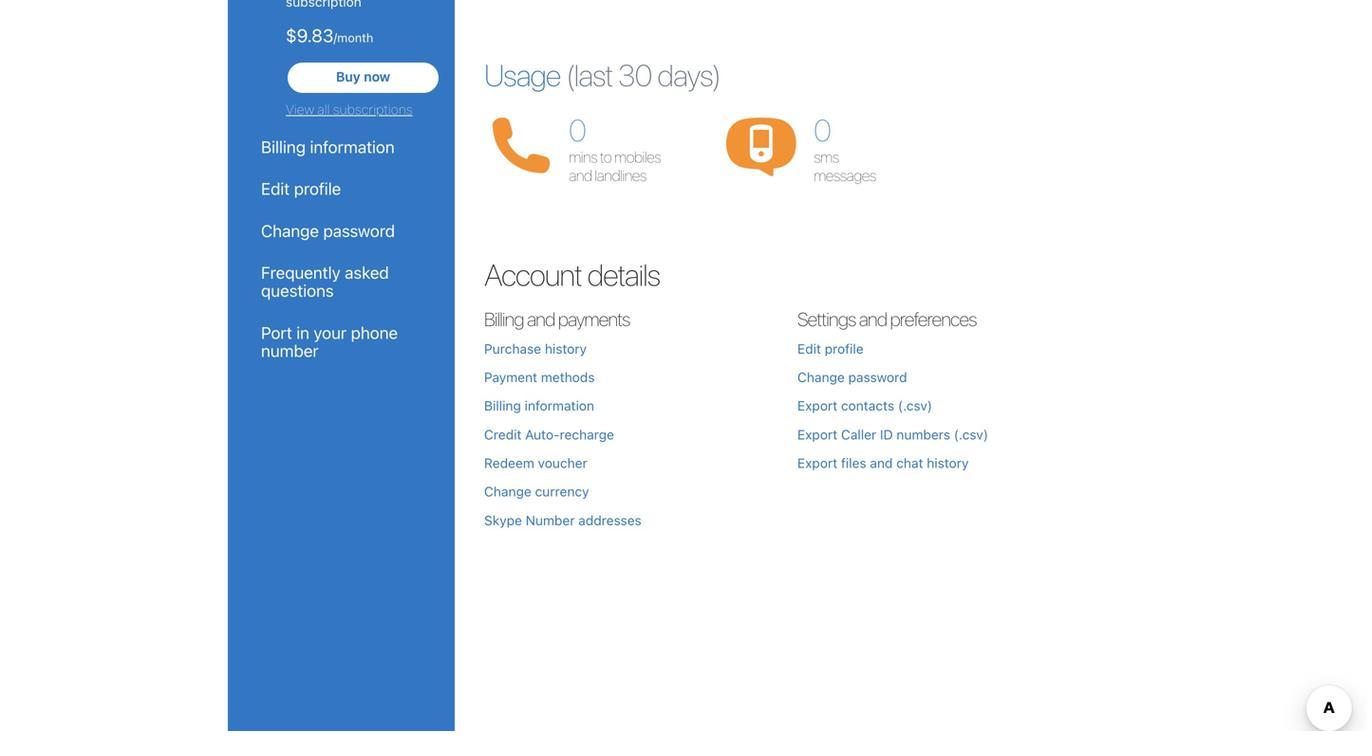 Task type: locate. For each thing, give the bounding box(es) containing it.
2 vertical spatial change
[[484, 484, 531, 500]]

information inside billing and payments 'element'
[[525, 398, 594, 414]]

password
[[323, 221, 395, 240], [848, 370, 907, 385]]

1 vertical spatial change password link
[[797, 370, 907, 385]]

payment methods link
[[484, 370, 595, 385]]

edit profile link
[[261, 179, 422, 198], [797, 341, 864, 357]]

0 horizontal spatial 0
[[569, 112, 585, 148]]

export left 'caller' at bottom
[[797, 427, 837, 443]]

1 vertical spatial billing information
[[484, 398, 594, 414]]

/month
[[334, 30, 373, 45]]

mins
[[569, 148, 597, 166]]

information for the top billing information link
[[310, 137, 395, 157]]

edit profile link down settings on the top
[[797, 341, 864, 357]]

2 vertical spatial billing
[[484, 398, 521, 414]]

password up contacts
[[848, 370, 907, 385]]

export left contacts
[[797, 398, 837, 414]]

port in your phone number link
[[261, 323, 422, 361]]

billing information link
[[261, 137, 422, 157], [484, 398, 594, 414]]

0 vertical spatial information
[[310, 137, 395, 157]]

edit down view on the top left of the page
[[261, 179, 290, 198]]

currency
[[535, 484, 589, 500]]

0 horizontal spatial (.csv)
[[898, 398, 932, 414]]

billing and payments element
[[484, 339, 797, 530]]

1 export from the top
[[797, 398, 837, 414]]

usage
[[484, 57, 560, 93]]

1 horizontal spatial billing information link
[[484, 398, 594, 414]]

edit down settings on the top
[[797, 341, 821, 357]]

main content
[[456, 0, 1139, 616]]

mobiles
[[614, 148, 661, 166]]

0 vertical spatial billing
[[261, 137, 306, 157]]

credit
[[484, 427, 522, 443]]

contacts
[[841, 398, 894, 414]]

buy
[[336, 69, 360, 85]]

0 vertical spatial change password link
[[261, 221, 422, 240]]

0 vertical spatial (.csv)
[[898, 398, 932, 414]]

change inside billing and payments 'element'
[[484, 484, 531, 500]]

history up the methods on the bottom left
[[545, 341, 587, 357]]

information down view all subscriptions
[[310, 137, 395, 157]]

1 vertical spatial change
[[797, 370, 845, 385]]

1 horizontal spatial edit profile
[[797, 341, 864, 357]]

password inside settings and preferences element
[[848, 370, 907, 385]]

edit for edit profile link in the settings and preferences element
[[797, 341, 821, 357]]

information
[[310, 137, 395, 157], [525, 398, 594, 414]]

change inside settings and preferences element
[[797, 370, 845, 385]]

0 horizontal spatial change
[[261, 221, 319, 240]]

change password up frequently at the left of the page
[[261, 221, 395, 240]]

caller
[[841, 427, 876, 443]]

1 vertical spatial change password
[[797, 370, 907, 385]]

billing information link down payment methods
[[484, 398, 594, 414]]

export left files
[[797, 456, 837, 471]]

export for export files and chat history
[[797, 456, 837, 471]]

1 horizontal spatial change password link
[[797, 370, 907, 385]]

0 vertical spatial edit profile link
[[261, 179, 422, 198]]

1 vertical spatial export
[[797, 427, 837, 443]]

0 up the sms
[[814, 112, 830, 148]]

edit
[[261, 179, 290, 198], [797, 341, 821, 357]]

days)
[[657, 57, 720, 93]]

1 vertical spatial edit profile link
[[797, 341, 864, 357]]

1 vertical spatial profile
[[825, 341, 864, 357]]

1 horizontal spatial change password
[[797, 370, 907, 385]]

1 vertical spatial information
[[525, 398, 594, 414]]

1 horizontal spatial change
[[484, 484, 531, 500]]

password up asked in the left top of the page
[[323, 221, 395, 240]]

purchase history link
[[484, 341, 587, 357]]

voucher
[[538, 456, 587, 471]]

billing
[[261, 137, 306, 157], [484, 308, 524, 330], [484, 398, 521, 414]]

change password up export contacts (.csv)
[[797, 370, 907, 385]]

1 horizontal spatial information
[[525, 398, 594, 414]]

0 sms messages
[[814, 112, 876, 185]]

1 vertical spatial edit profile
[[797, 341, 864, 357]]

(.csv) up numbers
[[898, 398, 932, 414]]

change password link up export contacts (.csv)
[[797, 370, 907, 385]]

redeem voucher link
[[484, 456, 587, 471]]

edit inside settings and preferences element
[[797, 341, 821, 357]]

2 0 from the left
[[814, 112, 830, 148]]

change down redeem
[[484, 484, 531, 500]]

edit profile
[[261, 179, 341, 198], [797, 341, 864, 357]]

numbers
[[897, 427, 950, 443]]

information for bottom billing information link
[[525, 398, 594, 414]]

1 horizontal spatial 0
[[814, 112, 830, 148]]

billing information down payment methods
[[484, 398, 594, 414]]

change
[[261, 221, 319, 240], [797, 370, 845, 385], [484, 484, 531, 500]]

0 vertical spatial export
[[797, 398, 837, 414]]

(.csv) right numbers
[[954, 427, 988, 443]]

auto-
[[525, 427, 560, 443]]

change currency
[[484, 484, 589, 500]]

3 export from the top
[[797, 456, 837, 471]]

details
[[587, 257, 660, 293]]

edit profile link inside settings and preferences element
[[797, 341, 864, 357]]

1 horizontal spatial edit profile link
[[797, 341, 864, 357]]

change for leftmost change password link
[[261, 221, 319, 240]]

skype number addresses
[[484, 513, 642, 529]]

0 horizontal spatial billing information link
[[261, 137, 422, 157]]

edit profile link down view all subscriptions
[[261, 179, 422, 198]]

0 mins to mobiles and landlines
[[569, 112, 661, 185]]

0 vertical spatial change password
[[261, 221, 395, 240]]

billing inside 'element'
[[484, 398, 521, 414]]

view
[[286, 102, 314, 117]]

main content containing usage
[[456, 0, 1139, 616]]

frequently asked questions link
[[261, 263, 422, 301]]

1 horizontal spatial history
[[927, 456, 969, 471]]

change password link up asked in the left top of the page
[[261, 221, 422, 240]]

history inside settings and preferences element
[[927, 456, 969, 471]]

settings and preferences
[[797, 308, 976, 330]]

phone
[[351, 323, 398, 343]]

0 horizontal spatial edit profile
[[261, 179, 341, 198]]

0 vertical spatial profile
[[294, 179, 341, 198]]

usage link
[[484, 57, 560, 93]]

0 vertical spatial edit
[[261, 179, 290, 198]]

number
[[261, 341, 319, 361]]

usage (last 30 days)
[[484, 57, 720, 93]]

change password link
[[261, 221, 422, 240], [797, 370, 907, 385]]

profile down settings on the top
[[825, 341, 864, 357]]

0 vertical spatial password
[[323, 221, 395, 240]]

export caller id numbers (.csv) link
[[797, 427, 988, 443]]

1 horizontal spatial billing information
[[484, 398, 594, 414]]

view all subscriptions link
[[286, 101, 440, 119]]

billing information
[[261, 137, 395, 157], [484, 398, 594, 414]]

edit profile down view on the top left of the page
[[261, 179, 341, 198]]

port in your phone number
[[261, 323, 398, 361]]

0 horizontal spatial edit
[[261, 179, 290, 198]]

0 inside '0 mins to mobiles and landlines'
[[569, 112, 585, 148]]

your
[[314, 323, 347, 343]]

1 horizontal spatial profile
[[825, 341, 864, 357]]

and down mins at left
[[569, 167, 592, 185]]

export
[[797, 398, 837, 414], [797, 427, 837, 443], [797, 456, 837, 471]]

2 export from the top
[[797, 427, 837, 443]]

and right files
[[870, 456, 893, 471]]

0 horizontal spatial password
[[323, 221, 395, 240]]

change password inside settings and preferences element
[[797, 370, 907, 385]]

1 vertical spatial history
[[927, 456, 969, 471]]

0 horizontal spatial history
[[545, 341, 587, 357]]

and inside settings and preferences element
[[870, 456, 893, 471]]

billing information inside billing and payments 'element'
[[484, 398, 594, 414]]

port
[[261, 323, 292, 343]]

0 vertical spatial billing information
[[261, 137, 395, 157]]

2 horizontal spatial change
[[797, 370, 845, 385]]

change up export contacts (.csv)
[[797, 370, 845, 385]]

1 horizontal spatial password
[[848, 370, 907, 385]]

change for rightmost change password link
[[797, 370, 845, 385]]

1 vertical spatial edit
[[797, 341, 821, 357]]

1 vertical spatial billing information link
[[484, 398, 594, 414]]

frequently asked questions
[[261, 263, 389, 301]]

number
[[526, 513, 575, 529]]

2 vertical spatial export
[[797, 456, 837, 471]]

0 inside 0 sms messages
[[814, 112, 830, 148]]

export files and chat history link
[[797, 456, 969, 471]]

history down numbers
[[927, 456, 969, 471]]

0 horizontal spatial billing information
[[261, 137, 395, 157]]

recharge
[[560, 427, 614, 443]]

billing up credit
[[484, 398, 521, 414]]

export caller id numbers (.csv)
[[797, 427, 988, 443]]

1 horizontal spatial (.csv)
[[954, 427, 988, 443]]

billing information for the top billing information link
[[261, 137, 395, 157]]

billing and payments
[[484, 308, 630, 330]]

0 horizontal spatial edit profile link
[[261, 179, 422, 198]]

asked
[[345, 263, 389, 282]]

edit profile down settings on the top
[[797, 341, 864, 357]]

skype
[[484, 513, 522, 529]]

(.csv)
[[898, 398, 932, 414], [954, 427, 988, 443]]

1 horizontal spatial edit
[[797, 341, 821, 357]]

0 up mins at left
[[569, 112, 585, 148]]

billing up purchase
[[484, 308, 524, 330]]

0 horizontal spatial information
[[310, 137, 395, 157]]

0 vertical spatial change
[[261, 221, 319, 240]]

profile down all
[[294, 179, 341, 198]]

export for export caller id numbers (.csv)
[[797, 427, 837, 443]]

now
[[364, 69, 390, 85]]

billing down view on the top left of the page
[[261, 137, 306, 157]]

billing information link down view all subscriptions
[[261, 137, 422, 157]]

1 vertical spatial password
[[848, 370, 907, 385]]

and
[[569, 167, 592, 185], [527, 308, 555, 330], [859, 308, 887, 330], [870, 456, 893, 471]]

information down the methods on the bottom left
[[525, 398, 594, 414]]

$9.83
[[286, 25, 334, 46]]

change up frequently at the left of the page
[[261, 221, 319, 240]]

payments
[[558, 308, 630, 330]]

1 0 from the left
[[569, 112, 585, 148]]

to
[[600, 148, 611, 166]]

history
[[545, 341, 587, 357], [927, 456, 969, 471]]

0
[[569, 112, 585, 148], [814, 112, 830, 148]]

billing information down all
[[261, 137, 395, 157]]

change password
[[261, 221, 395, 240], [797, 370, 907, 385]]

0 vertical spatial history
[[545, 341, 587, 357]]

profile
[[294, 179, 341, 198], [825, 341, 864, 357]]



Task type: describe. For each thing, give the bounding box(es) containing it.
credit auto-recharge
[[484, 427, 614, 443]]

files
[[841, 456, 866, 471]]

purchase
[[484, 341, 541, 357]]

methods
[[541, 370, 595, 385]]

credit auto-recharge link
[[484, 427, 614, 443]]

0 for 0 sms messages
[[814, 112, 830, 148]]

0 horizontal spatial profile
[[294, 179, 341, 198]]

0 vertical spatial edit profile
[[261, 179, 341, 198]]

edit for top edit profile link
[[261, 179, 290, 198]]

change currency link
[[484, 484, 589, 500]]

0 for 0 mins to mobiles and landlines
[[569, 112, 585, 148]]

billing information for bottom billing information link
[[484, 398, 594, 414]]

30
[[618, 57, 652, 93]]

preferences
[[890, 308, 976, 330]]

settings and preferences element
[[797, 339, 1111, 473]]

payment methods
[[484, 370, 595, 385]]

export files and chat history
[[797, 456, 969, 471]]

id
[[880, 427, 893, 443]]

redeem voucher
[[484, 456, 587, 471]]

questions
[[261, 281, 334, 301]]

and right settings on the top
[[859, 308, 887, 330]]

export contacts (.csv)
[[797, 398, 932, 414]]

messages
[[814, 167, 876, 185]]

chat
[[896, 456, 923, 471]]

(last
[[566, 57, 612, 93]]

landlines
[[595, 167, 646, 185]]

1 vertical spatial (.csv)
[[954, 427, 988, 443]]

and up purchase history
[[527, 308, 555, 330]]

edit profile inside settings and preferences element
[[797, 341, 864, 357]]

subscriptions
[[333, 102, 413, 117]]

redeem
[[484, 456, 534, 471]]

all
[[317, 102, 330, 117]]

$9.83 /month
[[286, 25, 373, 46]]

0 horizontal spatial change password link
[[261, 221, 422, 240]]

account
[[484, 257, 582, 293]]

change for change currency link
[[484, 484, 531, 500]]

profile inside settings and preferences element
[[825, 341, 864, 357]]

purchase history
[[484, 341, 587, 357]]

skype number addresses link
[[484, 513, 642, 529]]

account details
[[484, 257, 660, 293]]

0 vertical spatial billing information link
[[261, 137, 422, 157]]

export contacts (.csv) link
[[797, 398, 932, 414]]

password for leftmost change password link
[[323, 221, 395, 240]]

buy now link
[[288, 63, 439, 93]]

payment
[[484, 370, 537, 385]]

1 vertical spatial billing
[[484, 308, 524, 330]]

sms
[[814, 148, 839, 166]]

export for export contacts (.csv)
[[797, 398, 837, 414]]

frequently
[[261, 263, 340, 282]]

in
[[296, 323, 309, 343]]

history inside billing and payments 'element'
[[545, 341, 587, 357]]

and inside '0 mins to mobiles and landlines'
[[569, 167, 592, 185]]

buy now
[[336, 69, 390, 85]]

addresses
[[578, 513, 642, 529]]

view all subscriptions
[[286, 102, 413, 117]]

0 horizontal spatial change password
[[261, 221, 395, 240]]

settings
[[797, 308, 856, 330]]

password for rightmost change password link
[[848, 370, 907, 385]]



Task type: vqa. For each thing, say whether or not it's contained in the screenshot.
bottommost Change
yes



